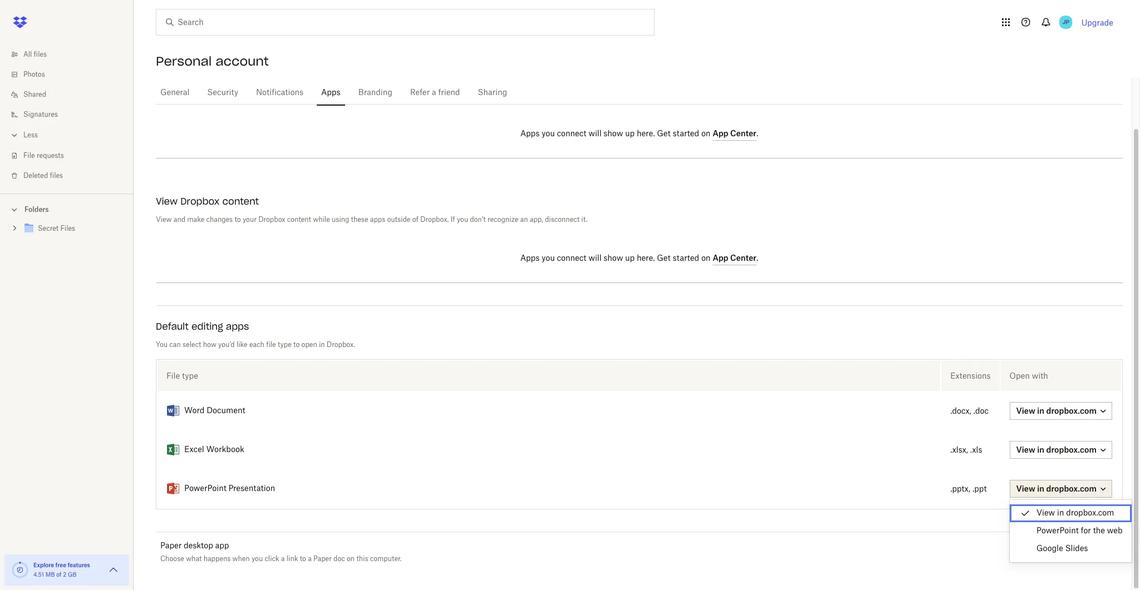 Task type: locate. For each thing, give the bounding box(es) containing it.
file for file type
[[166, 371, 180, 381]]

2 . from the top
[[757, 255, 758, 263]]

to
[[235, 217, 241, 223], [293, 342, 300, 348], [300, 556, 306, 563]]

2 horizontal spatial in
[[1057, 510, 1064, 518]]

using
[[419, 92, 437, 99], [332, 217, 349, 223]]

0 vertical spatial view in dropbox.com
[[1016, 484, 1097, 494]]

with right open
[[1032, 371, 1048, 381]]

dropbox.com
[[1046, 484, 1097, 494], [1066, 510, 1114, 518]]

refer a friend
[[410, 89, 460, 97]]

0 vertical spatial in
[[319, 342, 325, 348]]

1 vertical spatial up
[[625, 255, 635, 263]]

get
[[657, 130, 671, 138], [657, 255, 671, 263]]

select
[[183, 342, 201, 348]]

extensions
[[950, 371, 991, 381]]

1 vertical spatial dropbox
[[258, 217, 285, 223]]

1 horizontal spatial these
[[351, 217, 368, 223]]

file for file requests
[[23, 153, 35, 159]]

of right outside
[[412, 217, 418, 223]]

1 started from the top
[[673, 130, 699, 138]]

sharing
[[478, 89, 507, 97]]

each
[[249, 342, 264, 348]]

1 vertical spatial here.
[[637, 255, 655, 263]]

don't
[[470, 217, 486, 223]]

1 horizontal spatial dropbox
[[258, 217, 285, 223]]

1 get from the top
[[657, 130, 671, 138]]

0 horizontal spatial in
[[319, 342, 325, 348]]

can right you
[[169, 342, 181, 348]]

open, share, and collaborate on your content with these apps you can launch while using dropbox.
[[156, 92, 467, 99]]

share,
[[177, 92, 195, 99]]

0 vertical spatial to
[[235, 217, 241, 223]]

these right notifications
[[315, 92, 332, 99]]

view in dropbox.com up powerpoint for the web
[[1037, 510, 1114, 518]]

less
[[23, 132, 38, 139]]

explore
[[33, 562, 54, 569]]

collaborate
[[211, 92, 246, 99]]

1 vertical spatial to
[[293, 342, 300, 348]]

to left open
[[293, 342, 300, 348]]

1 vertical spatial of
[[56, 573, 61, 578]]

you can select how you'd like each file type to open in dropbox.
[[156, 342, 355, 348]]

0 vertical spatial here.
[[637, 130, 655, 138]]

paper up choose
[[160, 543, 182, 551]]

0 vertical spatial these
[[315, 92, 332, 99]]

1 vertical spatial get
[[657, 255, 671, 263]]

file
[[23, 153, 35, 159], [166, 371, 180, 381]]

0 horizontal spatial your
[[243, 217, 257, 223]]

click
[[265, 556, 279, 563]]

these left outside
[[351, 217, 368, 223]]

1 horizontal spatial powerpoint
[[1037, 528, 1079, 536]]

to right changes
[[235, 217, 241, 223]]

powerpoint presentation
[[184, 485, 275, 493]]

type right file
[[278, 342, 292, 348]]

file down less at top left
[[23, 153, 35, 159]]

0 vertical spatial powerpoint
[[184, 485, 226, 493]]

personal
[[156, 53, 212, 69]]

a right refer
[[432, 89, 436, 97]]

1 horizontal spatial using
[[419, 92, 437, 99]]

0 vertical spatial dropbox.
[[438, 92, 467, 99]]

these
[[315, 92, 332, 99], [351, 217, 368, 223]]

word
[[184, 408, 205, 415]]

recognize
[[488, 217, 518, 223]]

1 vertical spatial dropbox.com
[[1066, 510, 1114, 518]]

your right changes
[[243, 217, 257, 223]]

and left make
[[174, 217, 185, 223]]

0 vertical spatial using
[[419, 92, 437, 99]]

apps you connect will show up here. get started on app center . for 1st app center link from the bottom of the page
[[520, 253, 758, 263]]

files inside 'link'
[[50, 173, 63, 179]]

folders button
[[0, 201, 134, 218]]

0 vertical spatial of
[[412, 217, 418, 223]]

0 vertical spatial .
[[757, 130, 758, 138]]

dropbox.com up view in dropbox.com radio item
[[1046, 484, 1097, 494]]

1 horizontal spatial files
[[50, 173, 63, 179]]

2 get from the top
[[657, 255, 671, 263]]

0 vertical spatial template stateless image
[[166, 405, 180, 418]]

0 vertical spatial dropbox.com
[[1046, 484, 1097, 494]]

apps
[[321, 89, 340, 97], [520, 130, 540, 138], [520, 255, 540, 263]]

1 vertical spatial in
[[1037, 484, 1044, 494]]

apps left outside
[[370, 217, 385, 223]]

tab list containing general
[[156, 78, 1123, 106]]

0 vertical spatial your
[[257, 92, 271, 99]]

quota usage element
[[11, 562, 29, 580]]

1 vertical spatial view in dropbox.com
[[1037, 510, 1114, 518]]

1 horizontal spatial with
[[1032, 371, 1048, 381]]

of left 2
[[56, 573, 61, 578]]

1 horizontal spatial apps
[[334, 92, 349, 99]]

in inside view in dropbox.com dropdown button
[[1037, 484, 1044, 494]]

powerpoint right template stateless icon
[[184, 485, 226, 493]]

on inside paper desktop app choose what happens when you click a link to a paper doc on this computer.
[[347, 556, 355, 563]]

this
[[357, 556, 368, 563]]

0 horizontal spatial type
[[182, 371, 198, 381]]

2 vertical spatial content
[[287, 217, 311, 223]]

tab list
[[156, 78, 1123, 106]]

file inside the file requests link
[[23, 153, 35, 159]]

list
[[0, 38, 134, 194]]

2 show from the top
[[604, 255, 623, 263]]

1 apps you connect will show up here. get started on app center . from the top
[[520, 129, 758, 138]]

0 vertical spatial app center link
[[713, 129, 757, 141]]

files right "deleted"
[[50, 173, 63, 179]]

0 horizontal spatial files
[[34, 51, 47, 58]]

dropbox.com up for
[[1066, 510, 1114, 518]]

0 horizontal spatial dropbox
[[180, 196, 220, 207]]

can left launch
[[364, 92, 375, 99]]

2 will from the top
[[589, 255, 602, 263]]

1 horizontal spatial your
[[257, 92, 271, 99]]

apps up like
[[226, 321, 249, 332]]

0 horizontal spatial apps
[[226, 321, 249, 332]]

2 apps you connect will show up here. get started on app center . from the top
[[520, 253, 758, 263]]

dropbox right changes
[[258, 217, 285, 223]]

1 horizontal spatial of
[[412, 217, 418, 223]]

0 horizontal spatial file
[[23, 153, 35, 159]]

1 vertical spatial connect
[[557, 255, 586, 263]]

of
[[412, 217, 418, 223], [56, 573, 61, 578]]

paper
[[160, 543, 182, 551], [313, 556, 332, 563]]

files
[[34, 51, 47, 58], [50, 173, 63, 179]]

dropbox. right refer
[[438, 92, 467, 99]]

2 here. from the top
[[637, 255, 655, 263]]

1 vertical spatial powerpoint
[[1037, 528, 1079, 536]]

like
[[237, 342, 248, 348]]

1 vertical spatial show
[[604, 255, 623, 263]]

app
[[215, 543, 229, 551]]

0 horizontal spatial paper
[[160, 543, 182, 551]]

paper desktop app choose what happens when you click a link to a paper doc on this computer.
[[160, 543, 402, 563]]

app center link
[[713, 129, 757, 141], [713, 253, 757, 266]]

apps left branding tab
[[334, 92, 349, 99]]

started
[[673, 130, 699, 138], [673, 255, 699, 263]]

the
[[1093, 528, 1105, 536]]

while
[[400, 92, 417, 99], [313, 217, 330, 223]]

0 horizontal spatial can
[[169, 342, 181, 348]]

template stateless image for word document
[[166, 405, 180, 418]]

1 vertical spatial using
[[332, 217, 349, 223]]

1 template stateless image from the top
[[166, 405, 180, 418]]

0 vertical spatial can
[[364, 92, 375, 99]]

powerpoint
[[184, 485, 226, 493], [1037, 528, 1079, 536]]

1 vertical spatial app center link
[[713, 253, 757, 266]]

0 horizontal spatial these
[[315, 92, 332, 99]]

0 vertical spatial type
[[278, 342, 292, 348]]

0 horizontal spatial and
[[174, 217, 185, 223]]

will
[[589, 130, 602, 138], [589, 255, 602, 263]]

in right open
[[319, 342, 325, 348]]

files right all
[[34, 51, 47, 58]]

in
[[319, 342, 325, 348], [1037, 484, 1044, 494], [1057, 510, 1064, 518]]

view inside dropdown button
[[1016, 484, 1035, 494]]

with
[[299, 92, 313, 99], [1032, 371, 1048, 381]]

0 vertical spatial with
[[299, 92, 313, 99]]

0 vertical spatial will
[[589, 130, 602, 138]]

how
[[203, 342, 216, 348]]

notifications tab
[[252, 80, 308, 106]]

0 vertical spatial up
[[625, 130, 635, 138]]

file down you
[[166, 371, 180, 381]]

0 vertical spatial apps
[[321, 89, 340, 97]]

0 vertical spatial connect
[[557, 130, 586, 138]]

with left apps 'tab'
[[299, 92, 313, 99]]

to right link
[[300, 556, 306, 563]]

powerpoint for powerpoint presentation
[[184, 485, 226, 493]]

1 horizontal spatial file
[[166, 371, 180, 381]]

google slides
[[1037, 546, 1088, 553]]

0 horizontal spatial while
[[313, 217, 330, 223]]

a left link
[[281, 556, 285, 563]]

0 vertical spatial file
[[23, 153, 35, 159]]

1 vertical spatial your
[[243, 217, 257, 223]]

desktop
[[184, 543, 213, 551]]

0 vertical spatial while
[[400, 92, 417, 99]]

of inside explore free features 4.51 mb of 2 gb
[[56, 573, 61, 578]]

web
[[1107, 528, 1123, 536]]

file
[[266, 342, 276, 348]]

0 vertical spatial content
[[273, 92, 297, 99]]

dropbox up make
[[180, 196, 220, 207]]

in up view in dropbox.com radio item
[[1037, 484, 1044, 494]]

2 up from the top
[[625, 255, 635, 263]]

0 vertical spatial started
[[673, 130, 699, 138]]

1 horizontal spatial in
[[1037, 484, 1044, 494]]

1 vertical spatial file
[[166, 371, 180, 381]]

0 vertical spatial apps you connect will show up here. get started on app center .
[[520, 129, 758, 138]]

2 template stateless image from the top
[[166, 444, 180, 457]]

your right collaborate
[[257, 92, 271, 99]]

google
[[1037, 546, 1063, 553]]

0 vertical spatial dropbox
[[180, 196, 220, 207]]

1 . from the top
[[757, 130, 758, 138]]

connect
[[557, 130, 586, 138], [557, 255, 586, 263]]

dropbox. left if at the left top of page
[[420, 217, 449, 223]]

explore free features 4.51 mb of 2 gb
[[33, 562, 90, 578]]

1 vertical spatial apps
[[370, 217, 385, 223]]

0 vertical spatial center
[[730, 129, 757, 138]]

0 horizontal spatial powerpoint
[[184, 485, 226, 493]]

1 vertical spatial center
[[730, 253, 757, 263]]

2 vertical spatial apps
[[226, 321, 249, 332]]

1 horizontal spatial and
[[197, 92, 209, 99]]

1 connect from the top
[[557, 130, 586, 138]]

list containing all files
[[0, 38, 134, 194]]

on
[[248, 92, 256, 99], [701, 130, 711, 138], [701, 255, 711, 263], [347, 556, 355, 563]]

template stateless image left excel
[[166, 444, 180, 457]]

2 horizontal spatial apps
[[370, 217, 385, 223]]

a right link
[[308, 556, 312, 563]]

template stateless image
[[166, 405, 180, 418], [166, 444, 180, 457]]

default editing apps
[[156, 321, 249, 332]]

make
[[187, 217, 204, 223]]

powerpoint up google slides
[[1037, 528, 1079, 536]]

1 vertical spatial can
[[169, 342, 181, 348]]

when
[[232, 556, 250, 563]]

content
[[273, 92, 297, 99], [222, 196, 259, 207], [287, 217, 311, 223]]

0 vertical spatial get
[[657, 130, 671, 138]]

type down select
[[182, 371, 198, 381]]

your
[[257, 92, 271, 99], [243, 217, 257, 223]]

security tab
[[203, 80, 243, 106]]

apps
[[334, 92, 349, 99], [370, 217, 385, 223], [226, 321, 249, 332]]

1 vertical spatial while
[[313, 217, 330, 223]]

can
[[364, 92, 375, 99], [169, 342, 181, 348]]

a
[[432, 89, 436, 97], [281, 556, 285, 563], [308, 556, 312, 563]]

template stateless image
[[166, 483, 180, 496]]

link
[[287, 556, 298, 563]]

0 horizontal spatial of
[[56, 573, 61, 578]]

1 vertical spatial paper
[[313, 556, 332, 563]]

files for deleted files
[[50, 173, 63, 179]]

outside
[[387, 217, 411, 223]]

dropbox. right open
[[327, 342, 355, 348]]

2 vertical spatial apps
[[520, 255, 540, 263]]

template stateless image left word
[[166, 405, 180, 418]]

view in dropbox.com up view in dropbox.com radio item
[[1016, 484, 1097, 494]]

1 vertical spatial type
[[182, 371, 198, 381]]

2 vertical spatial to
[[300, 556, 306, 563]]

1 vertical spatial apps you connect will show up here. get started on app center .
[[520, 253, 758, 263]]

in down view in dropbox.com dropdown button
[[1057, 510, 1064, 518]]

0 vertical spatial app
[[713, 129, 728, 138]]

.xlsx, .xls
[[950, 447, 982, 455]]

1 vertical spatial .
[[757, 255, 758, 263]]

you inside paper desktop app choose what happens when you click a link to a paper doc on this computer.
[[252, 556, 263, 563]]

0 horizontal spatial a
[[281, 556, 285, 563]]

happens
[[204, 556, 231, 563]]

template stateless image for excel workbook
[[166, 444, 180, 457]]

1 horizontal spatial paper
[[313, 556, 332, 563]]

0 vertical spatial files
[[34, 51, 47, 58]]

2 horizontal spatial a
[[432, 89, 436, 97]]

file requests
[[23, 153, 64, 159]]

view in dropbox.com
[[1016, 484, 1097, 494], [1037, 510, 1114, 518]]

show
[[604, 130, 623, 138], [604, 255, 623, 263]]

and right share,
[[197, 92, 209, 99]]

your for on
[[257, 92, 271, 99]]

paper left doc
[[313, 556, 332, 563]]

1 vertical spatial and
[[174, 217, 185, 223]]

2 vertical spatial in
[[1057, 510, 1064, 518]]

an
[[520, 217, 528, 223]]

dropbox
[[180, 196, 220, 207], [258, 217, 285, 223]]

1 vertical spatial these
[[351, 217, 368, 223]]

sharing tab
[[473, 80, 512, 106]]



Task type: vqa. For each thing, say whether or not it's contained in the screenshot.
the Off
no



Task type: describe. For each thing, give the bounding box(es) containing it.
editing
[[191, 321, 223, 332]]

account
[[216, 53, 269, 69]]

powerpoint for the web
[[1037, 528, 1123, 536]]

features
[[68, 562, 90, 569]]

personal account
[[156, 53, 269, 69]]

2 vertical spatial dropbox.
[[327, 342, 355, 348]]

apps you connect will show up here. get started on app center . for 2nd app center link from the bottom of the page
[[520, 129, 758, 138]]

free
[[55, 562, 66, 569]]

.xls
[[970, 447, 982, 455]]

1 horizontal spatial type
[[278, 342, 292, 348]]

app,
[[530, 217, 543, 223]]

photos link
[[9, 65, 134, 85]]

branding
[[358, 89, 392, 97]]

computer.
[[370, 556, 402, 563]]

your for to
[[243, 217, 257, 223]]

presentation
[[229, 485, 275, 493]]

slides
[[1065, 546, 1088, 553]]

you
[[156, 342, 168, 348]]

refer a friend tab
[[406, 80, 464, 106]]

notifications
[[256, 89, 303, 97]]

photos
[[23, 71, 45, 78]]

1 app from the top
[[713, 129, 728, 138]]

security
[[207, 89, 238, 97]]

view dropbox content
[[156, 196, 259, 207]]

branding tab
[[354, 80, 397, 106]]

default
[[156, 321, 189, 332]]

1 horizontal spatial while
[[400, 92, 417, 99]]

4.51
[[33, 573, 44, 578]]

1 vertical spatial apps
[[520, 130, 540, 138]]

.docx, .doc
[[950, 408, 989, 416]]

file type
[[166, 371, 198, 381]]

deleted
[[23, 173, 48, 179]]

apps tab
[[317, 80, 345, 106]]

2 center from the top
[[730, 253, 757, 263]]

view inside radio item
[[1037, 510, 1055, 518]]

general
[[160, 89, 189, 97]]

general tab
[[156, 80, 194, 106]]

0 vertical spatial and
[[197, 92, 209, 99]]

open with
[[1010, 371, 1048, 381]]

doc
[[334, 556, 345, 563]]

.ppt
[[973, 486, 987, 494]]

disconnect
[[545, 217, 580, 223]]

excel
[[184, 446, 204, 454]]

upgrade
[[1081, 18, 1113, 27]]

signatures link
[[9, 105, 134, 125]]

less image
[[9, 130, 20, 141]]

powerpoint for powerpoint for the web
[[1037, 528, 1079, 536]]

get for 2nd app center link from the bottom of the page
[[657, 130, 671, 138]]

.xlsx,
[[950, 447, 968, 455]]

open
[[1010, 371, 1030, 381]]

0 horizontal spatial with
[[299, 92, 313, 99]]

2 started from the top
[[673, 255, 699, 263]]

1 horizontal spatial a
[[308, 556, 312, 563]]

shared
[[23, 91, 46, 98]]

for
[[1081, 528, 1091, 536]]

1 show from the top
[[604, 130, 623, 138]]

open
[[302, 342, 317, 348]]

view in dropbox.com radio item
[[1010, 505, 1132, 523]]

open,
[[156, 92, 175, 99]]

1 up from the top
[[625, 130, 635, 138]]

dropbox image
[[9, 11, 31, 33]]

folders
[[24, 205, 49, 214]]

1 app center link from the top
[[713, 129, 757, 141]]

dropbox.com inside radio item
[[1066, 510, 1114, 518]]

2 app center link from the top
[[713, 253, 757, 266]]

view in dropbox.com inside radio item
[[1037, 510, 1114, 518]]

file requests link
[[9, 146, 134, 166]]

you'd
[[218, 342, 235, 348]]

. for 1st app center link from the bottom of the page
[[757, 255, 758, 263]]

all files link
[[9, 45, 134, 65]]

document
[[207, 408, 245, 415]]

.pptx, .ppt
[[950, 486, 987, 494]]

launch
[[377, 92, 398, 99]]

mb
[[45, 573, 55, 578]]

1 vertical spatial dropbox.
[[420, 217, 449, 223]]

2 app from the top
[[713, 253, 728, 263]]

workbook
[[206, 446, 244, 454]]

view in dropbox.com inside dropdown button
[[1016, 484, 1097, 494]]

signatures
[[23, 111, 58, 118]]

excel workbook
[[184, 446, 244, 454]]

0 horizontal spatial using
[[332, 217, 349, 223]]

what
[[186, 556, 202, 563]]

1 will from the top
[[589, 130, 602, 138]]

dropbox.com inside dropdown button
[[1046, 484, 1097, 494]]

refer
[[410, 89, 430, 97]]

in inside view in dropbox.com radio item
[[1057, 510, 1064, 518]]

view and make changes to your dropbox content while using these apps outside of dropbox. if you don't recognize an app, disconnect it.
[[156, 217, 588, 223]]

a inside refer a friend tab
[[432, 89, 436, 97]]

all
[[23, 51, 32, 58]]

gb
[[68, 573, 77, 578]]

requests
[[37, 153, 64, 159]]

deleted files
[[23, 173, 63, 179]]

get for 1st app center link from the bottom of the page
[[657, 255, 671, 263]]

2
[[63, 573, 66, 578]]

changes
[[206, 217, 233, 223]]

to inside paper desktop app choose what happens when you click a link to a paper doc on this computer.
[[300, 556, 306, 563]]

.doc
[[973, 408, 989, 416]]

choose
[[160, 556, 184, 563]]

1 here. from the top
[[637, 130, 655, 138]]

it.
[[581, 217, 588, 223]]

friend
[[438, 89, 460, 97]]

apps inside apps 'tab'
[[321, 89, 340, 97]]

.docx,
[[950, 408, 971, 416]]

deleted files link
[[9, 166, 134, 186]]

. for 2nd app center link from the bottom of the page
[[757, 130, 758, 138]]

.pptx,
[[950, 486, 970, 494]]

shared link
[[9, 85, 134, 105]]

1 vertical spatial content
[[222, 196, 259, 207]]

all files
[[23, 51, 47, 58]]

files for all files
[[34, 51, 47, 58]]

1 vertical spatial with
[[1032, 371, 1048, 381]]

if
[[451, 217, 455, 223]]

view in dropbox.com button
[[1010, 480, 1112, 498]]

upgrade link
[[1081, 18, 1113, 27]]

2 connect from the top
[[557, 255, 586, 263]]

1 center from the top
[[730, 129, 757, 138]]



